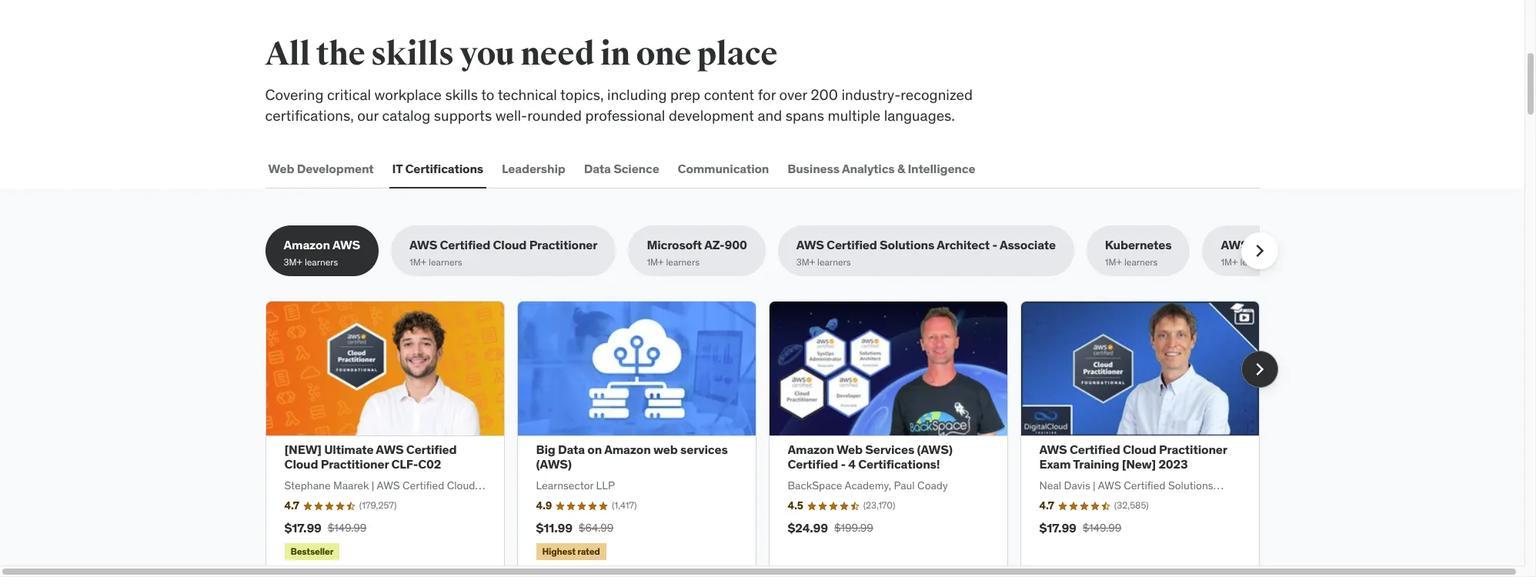 Task type: locate. For each thing, give the bounding box(es) containing it.
-
[[992, 237, 997, 253], [1365, 237, 1370, 253], [841, 457, 846, 472]]

0 horizontal spatial cloud
[[284, 457, 318, 472]]

aws for aws certified developer - associate 1m+ learners
[[1221, 237, 1249, 253]]

amazon inside amazon web services (aws) certified - 4 certifications!
[[788, 442, 834, 457]]

2 3m+ from the left
[[796, 256, 815, 267]]

learners inside aws certified cloud practitioner 1m+ learners
[[429, 256, 462, 267]]

aws inside amazon aws 3m+ learners
[[332, 237, 360, 253]]

data science
[[584, 161, 659, 176]]

cloud for learners
[[493, 237, 527, 253]]

1 horizontal spatial -
[[992, 237, 997, 253]]

3m+ inside aws certified solutions architect - associate 3m+ learners
[[796, 256, 815, 267]]

(aws) left on
[[536, 457, 572, 472]]

practitioner
[[529, 237, 598, 253], [1159, 442, 1227, 457], [321, 457, 389, 472]]

certified inside aws certified developer - associate 1m+ learners
[[1251, 237, 1302, 253]]

aws inside aws certified cloud practitioner exam training [new] 2023
[[1039, 442, 1067, 457]]

aws inside aws certified developer - associate 1m+ learners
[[1221, 237, 1249, 253]]

learners inside aws certified developer - associate 1m+ learners
[[1240, 256, 1274, 267]]

0 horizontal spatial 3m+
[[284, 256, 302, 267]]

certified
[[440, 237, 490, 253], [827, 237, 877, 253], [1251, 237, 1302, 253], [406, 442, 457, 457], [1070, 442, 1120, 457], [788, 457, 838, 472]]

aws inside [new] ultimate aws certified cloud practitioner clf-c02
[[376, 442, 404, 457]]

1 3m+ from the left
[[284, 256, 302, 267]]

it certifications button
[[389, 150, 486, 187]]

0 vertical spatial data
[[584, 161, 611, 176]]

certified inside aws certified cloud practitioner exam training [new] 2023
[[1070, 442, 1120, 457]]

2 horizontal spatial amazon
[[788, 442, 834, 457]]

aws certified solutions architect - associate 3m+ learners
[[796, 237, 1056, 267]]

aws certified cloud practitioner 1m+ learners
[[409, 237, 598, 267]]

place
[[697, 35, 778, 74]]

certifications
[[405, 161, 483, 176]]

4 learners from the left
[[817, 256, 851, 267]]

2 associate from the left
[[1372, 237, 1429, 253]]

1 horizontal spatial associate
[[1372, 237, 1429, 253]]

6 learners from the left
[[1240, 256, 1274, 267]]

1 vertical spatial data
[[558, 442, 585, 457]]

1 vertical spatial web
[[837, 442, 863, 457]]

practitioner for aws certified cloud practitioner exam training [new] 2023
[[1159, 442, 1227, 457]]

clf-
[[391, 457, 418, 472]]

skills
[[371, 35, 454, 74], [445, 86, 478, 104]]

analytics
[[842, 161, 895, 176]]

certified for aws certified solutions architect - associate 3m+ learners
[[827, 237, 877, 253]]

1 learners from the left
[[305, 256, 338, 267]]

exam
[[1039, 457, 1071, 472]]

professional
[[585, 106, 665, 125]]

[new]
[[1122, 457, 1156, 472]]

web development button
[[265, 150, 377, 187]]

1 horizontal spatial cloud
[[493, 237, 527, 253]]

intelligence
[[908, 161, 975, 176]]

communication button
[[675, 150, 772, 187]]

cloud inside aws certified cloud practitioner exam training [new] 2023
[[1123, 442, 1157, 457]]

associate right architect
[[1000, 237, 1056, 253]]

0 horizontal spatial -
[[841, 457, 846, 472]]

skills up workplace
[[371, 35, 454, 74]]

1 vertical spatial skills
[[445, 86, 478, 104]]

amazon inside the big data on amazon web services (aws)
[[604, 442, 651, 457]]

web left 'services'
[[837, 442, 863, 457]]

web
[[268, 161, 294, 176], [837, 442, 863, 457]]

- left 4
[[841, 457, 846, 472]]

2 1m+ from the left
[[647, 256, 664, 267]]

it
[[392, 161, 403, 176]]

web development
[[268, 161, 374, 176]]

aws for aws certified cloud practitioner 1m+ learners
[[409, 237, 437, 253]]

0 vertical spatial web
[[268, 161, 294, 176]]

1 horizontal spatial practitioner
[[529, 237, 598, 253]]

aws inside aws certified cloud practitioner 1m+ learners
[[409, 237, 437, 253]]

- right the developer
[[1365, 237, 1370, 253]]

(aws) right 'services'
[[917, 442, 953, 457]]

rounded
[[527, 106, 582, 125]]

you
[[460, 35, 515, 74]]

practitioner inside aws certified cloud practitioner 1m+ learners
[[529, 237, 598, 253]]

0 horizontal spatial (aws)
[[536, 457, 572, 472]]

associate inside aws certified solutions architect - associate 3m+ learners
[[1000, 237, 1056, 253]]

practitioner inside aws certified cloud practitioner exam training [new] 2023
[[1159, 442, 1227, 457]]

and
[[758, 106, 782, 125]]

- inside amazon web services (aws) certified - 4 certifications!
[[841, 457, 846, 472]]

amazon
[[284, 237, 330, 253], [604, 442, 651, 457], [788, 442, 834, 457]]

carousel element
[[265, 301, 1278, 574]]

0 horizontal spatial practitioner
[[321, 457, 389, 472]]

1m+ inside aws certified cloud practitioner 1m+ learners
[[409, 256, 427, 267]]

data
[[584, 161, 611, 176], [558, 442, 585, 457]]

2 horizontal spatial -
[[1365, 237, 1370, 253]]

1 horizontal spatial 3m+
[[796, 256, 815, 267]]

on
[[587, 442, 602, 457]]

aws certified cloud practitioner exam training [new] 2023
[[1039, 442, 1227, 472]]

to
[[481, 86, 494, 104]]

1 associate from the left
[[1000, 237, 1056, 253]]

0 horizontal spatial web
[[268, 161, 294, 176]]

amazon inside amazon aws 3m+ learners
[[284, 237, 330, 253]]

certified inside aws certified solutions architect - associate 3m+ learners
[[827, 237, 877, 253]]

web inside amazon web services (aws) certified - 4 certifications!
[[837, 442, 863, 457]]

need
[[521, 35, 595, 74]]

5 learners from the left
[[1124, 256, 1158, 267]]

3m+
[[284, 256, 302, 267], [796, 256, 815, 267]]

[new] ultimate aws certified cloud practitioner clf-c02 link
[[284, 442, 457, 472]]

data science button
[[581, 150, 662, 187]]

recognized
[[901, 86, 973, 104]]

skills up supports
[[445, 86, 478, 104]]

az-
[[704, 237, 725, 253]]

1 1m+ from the left
[[409, 256, 427, 267]]

certified inside aws certified cloud practitioner 1m+ learners
[[440, 237, 490, 253]]

0 horizontal spatial associate
[[1000, 237, 1056, 253]]

content
[[704, 86, 754, 104]]

1m+ inside kubernetes 1m+ learners
[[1105, 256, 1122, 267]]

data left science at the top
[[584, 161, 611, 176]]

2 horizontal spatial practitioner
[[1159, 442, 1227, 457]]

1 horizontal spatial (aws)
[[917, 442, 953, 457]]

practitioner for aws certified cloud practitioner 1m+ learners
[[529, 237, 598, 253]]

cloud inside aws certified cloud practitioner 1m+ learners
[[493, 237, 527, 253]]

well-
[[495, 106, 527, 125]]

associate right the developer
[[1372, 237, 1429, 253]]

aws for aws certified solutions architect - associate 3m+ learners
[[796, 237, 824, 253]]

architect
[[937, 237, 990, 253]]

data left on
[[558, 442, 585, 457]]

aws inside aws certified solutions architect - associate 3m+ learners
[[796, 237, 824, 253]]

3 1m+ from the left
[[1105, 256, 1122, 267]]

- right architect
[[992, 237, 997, 253]]

all
[[265, 35, 310, 74]]

web left "development" on the top left of the page
[[268, 161, 294, 176]]

4
[[848, 457, 856, 472]]

200
[[811, 86, 838, 104]]

aws certified cloud practitioner exam training [new] 2023 link
[[1039, 442, 1227, 472]]

cloud
[[493, 237, 527, 253], [1123, 442, 1157, 457], [284, 457, 318, 472]]

0 vertical spatial skills
[[371, 35, 454, 74]]

(aws)
[[917, 442, 953, 457], [536, 457, 572, 472]]

amazon web services (aws) certified - 4 certifications!
[[788, 442, 953, 472]]

cloud for training
[[1123, 442, 1157, 457]]

1m+
[[409, 256, 427, 267], [647, 256, 664, 267], [1105, 256, 1122, 267], [1221, 256, 1238, 267]]

development
[[297, 161, 374, 176]]

2 learners from the left
[[429, 256, 462, 267]]

2 horizontal spatial cloud
[[1123, 442, 1157, 457]]

kubernetes
[[1105, 237, 1172, 253]]

services
[[680, 442, 728, 457]]

4 1m+ from the left
[[1221, 256, 1238, 267]]

2023
[[1159, 457, 1188, 472]]

associate
[[1000, 237, 1056, 253], [1372, 237, 1429, 253]]

1 horizontal spatial web
[[837, 442, 863, 457]]

learners inside kubernetes 1m+ learners
[[1124, 256, 1158, 267]]

aws
[[332, 237, 360, 253], [409, 237, 437, 253], [796, 237, 824, 253], [1221, 237, 1249, 253], [376, 442, 404, 457], [1039, 442, 1067, 457]]

3 learners from the left
[[666, 256, 700, 267]]

certified for aws certified cloud practitioner exam training [new] 2023
[[1070, 442, 1120, 457]]

- inside aws certified developer - associate 1m+ learners
[[1365, 237, 1370, 253]]

learners
[[305, 256, 338, 267], [429, 256, 462, 267], [666, 256, 700, 267], [817, 256, 851, 267], [1124, 256, 1158, 267], [1240, 256, 1274, 267]]

1 horizontal spatial amazon
[[604, 442, 651, 457]]

next image
[[1247, 239, 1272, 263]]

0 horizontal spatial amazon
[[284, 237, 330, 253]]

amazon aws 3m+ learners
[[284, 237, 360, 267]]

topics,
[[560, 86, 604, 104]]

amazon web services (aws) certified - 4 certifications! link
[[788, 442, 953, 472]]



Task type: describe. For each thing, give the bounding box(es) containing it.
learners inside amazon aws 3m+ learners
[[305, 256, 338, 267]]

in
[[600, 35, 630, 74]]

one
[[636, 35, 691, 74]]

practitioner inside [new] ultimate aws certified cloud practitioner clf-c02
[[321, 457, 389, 472]]

data inside 'button'
[[584, 161, 611, 176]]

development
[[669, 106, 754, 125]]

microsoft
[[647, 237, 702, 253]]

(aws) inside amazon web services (aws) certified - 4 certifications!
[[917, 442, 953, 457]]

training
[[1073, 457, 1119, 472]]

the
[[316, 35, 365, 74]]

aws for aws certified cloud practitioner exam training [new] 2023
[[1039, 442, 1067, 457]]

leadership button
[[499, 150, 569, 187]]

3m+ inside amazon aws 3m+ learners
[[284, 256, 302, 267]]

solutions
[[880, 237, 934, 253]]

certified for aws certified developer - associate 1m+ learners
[[1251, 237, 1302, 253]]

learners inside the microsoft az-900 1m+ learners
[[666, 256, 700, 267]]

covering critical workplace skills to technical topics, including prep content for over 200 industry-recognized certifications, our catalog supports well-rounded professional development and spans multiple languages.
[[265, 86, 973, 125]]

covering
[[265, 86, 324, 104]]

(aws) inside the big data on amazon web services (aws)
[[536, 457, 572, 472]]

[new] ultimate aws certified cloud practitioner clf-c02
[[284, 442, 457, 472]]

including
[[607, 86, 667, 104]]

certified inside [new] ultimate aws certified cloud practitioner clf-c02
[[406, 442, 457, 457]]

workplace
[[374, 86, 442, 104]]

amazon for amazon aws 3m+ learners
[[284, 237, 330, 253]]

associate inside aws certified developer - associate 1m+ learners
[[1372, 237, 1429, 253]]

prep
[[670, 86, 700, 104]]

kubernetes 1m+ learners
[[1105, 237, 1172, 267]]

amazon for amazon web services (aws) certified - 4 certifications!
[[788, 442, 834, 457]]

it certifications
[[392, 161, 483, 176]]

business analytics & intelligence
[[788, 161, 975, 176]]

supports
[[434, 106, 492, 125]]

big data on amazon web services (aws)
[[536, 442, 728, 472]]

certifications!
[[858, 457, 940, 472]]

1m+ inside aws certified developer - associate 1m+ learners
[[1221, 256, 1238, 267]]

business analytics & intelligence button
[[784, 150, 978, 187]]

[new]
[[284, 442, 322, 457]]

business
[[788, 161, 840, 176]]

certifications,
[[265, 106, 354, 125]]

topic filters element
[[265, 226, 1447, 277]]

spans
[[786, 106, 824, 125]]

big
[[536, 442, 555, 457]]

cloud inside [new] ultimate aws certified cloud practitioner clf-c02
[[284, 457, 318, 472]]

technical
[[498, 86, 557, 104]]

c02
[[418, 457, 441, 472]]

learners inside aws certified solutions architect - associate 3m+ learners
[[817, 256, 851, 267]]

communication
[[678, 161, 769, 176]]

for
[[758, 86, 776, 104]]

certified inside amazon web services (aws) certified - 4 certifications!
[[788, 457, 838, 472]]

services
[[865, 442, 914, 457]]

multiple
[[828, 106, 881, 125]]

ultimate
[[324, 442, 374, 457]]

web inside button
[[268, 161, 294, 176]]

microsoft az-900 1m+ learners
[[647, 237, 747, 267]]

900
[[725, 237, 747, 253]]

all the skills you need in one place
[[265, 35, 778, 74]]

- inside aws certified solutions architect - associate 3m+ learners
[[992, 237, 997, 253]]

next image
[[1247, 357, 1272, 382]]

aws certified developer - associate 1m+ learners
[[1221, 237, 1429, 267]]

&
[[897, 161, 905, 176]]

data inside the big data on amazon web services (aws)
[[558, 442, 585, 457]]

catalog
[[382, 106, 430, 125]]

web
[[653, 442, 678, 457]]

1m+ inside the microsoft az-900 1m+ learners
[[647, 256, 664, 267]]

leadership
[[502, 161, 565, 176]]

over
[[779, 86, 807, 104]]

our
[[357, 106, 379, 125]]

big data on amazon web services (aws) link
[[536, 442, 728, 472]]

languages.
[[884, 106, 955, 125]]

science
[[613, 161, 659, 176]]

skills inside the covering critical workplace skills to technical topics, including prep content for over 200 industry-recognized certifications, our catalog supports well-rounded professional development and spans multiple languages.
[[445, 86, 478, 104]]

developer
[[1304, 237, 1363, 253]]

industry-
[[842, 86, 901, 104]]

critical
[[327, 86, 371, 104]]

certified for aws certified cloud practitioner 1m+ learners
[[440, 237, 490, 253]]



Task type: vqa. For each thing, say whether or not it's contained in the screenshot.
and
yes



